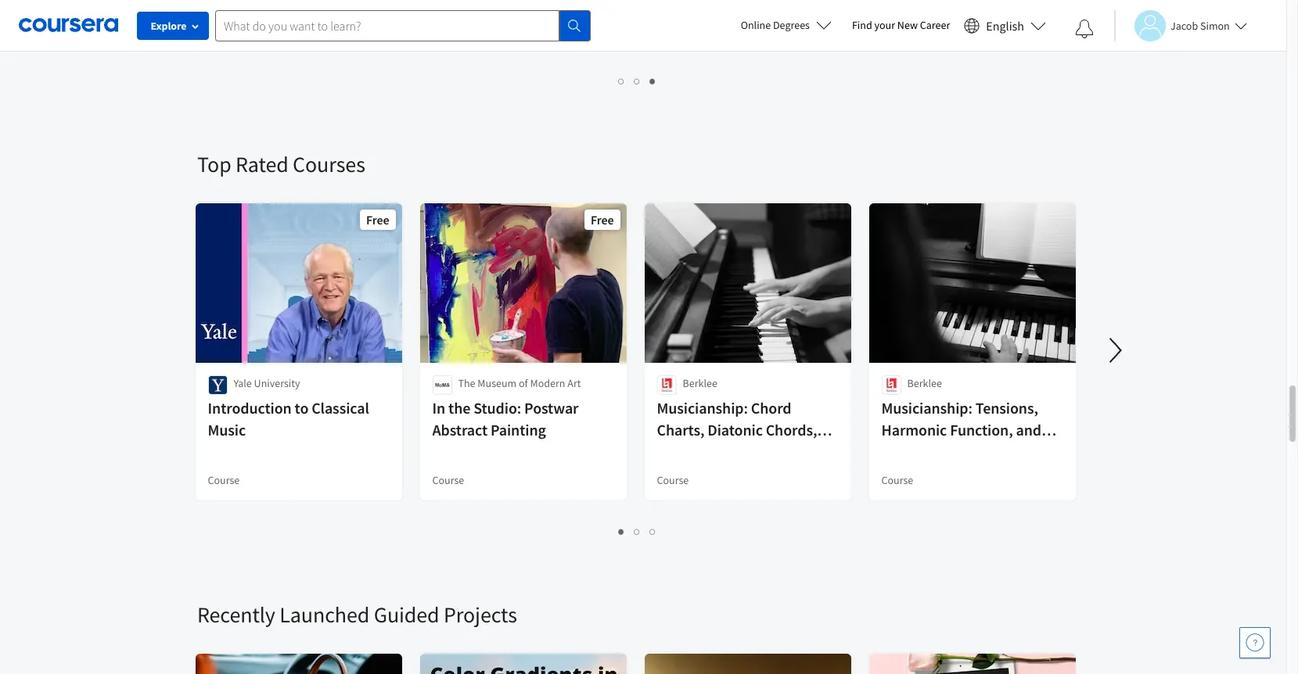 Task type: vqa. For each thing, say whether or not it's contained in the screenshot.
topmost for
no



Task type: describe. For each thing, give the bounding box(es) containing it.
online degrees button
[[728, 8, 844, 42]]

1 course link from the left
[[194, 0, 404, 52]]

simon
[[1200, 18, 1230, 32]]

keys
[[727, 442, 759, 462]]

chords,
[[766, 420, 818, 440]]

find your new career
[[852, 18, 950, 32]]

next slide image
[[1097, 332, 1135, 369]]

modal
[[882, 442, 923, 462]]

english
[[986, 18, 1024, 33]]

in
[[433, 398, 446, 418]]

tensions,
[[976, 398, 1039, 418]]

diatonic
[[708, 420, 763, 440]]

1 2 from the top
[[634, 74, 641, 88]]

musicianship: chord charts, diatonic chords, and minor keys
[[657, 398, 818, 462]]

to
[[295, 398, 309, 418]]

1 button for 3 button associated with 2nd list from the bottom of the page
[[614, 72, 630, 90]]

degrees
[[773, 18, 810, 32]]

chord
[[751, 398, 792, 418]]

What do you want to learn? text field
[[215, 10, 560, 41]]

find
[[852, 18, 872, 32]]

english button
[[958, 0, 1053, 51]]

modern
[[531, 376, 566, 390]]

free for in the studio: postwar abstract painting
[[591, 212, 614, 228]]

how to create color gradients in adobe illustrator guided project by coursera project network, image
[[420, 654, 628, 675]]

course right the explore at the left top
[[208, 23, 240, 37]]

musicianship: for charts,
[[657, 398, 748, 418]]

recently launched guided projects
[[197, 601, 517, 629]]

art
[[568, 376, 581, 390]]

chevron down image
[[60, 24, 71, 35]]

interchange
[[926, 442, 1006, 462]]

yale
[[234, 376, 252, 390]]

introduction
[[208, 398, 292, 418]]

career
[[920, 18, 950, 32]]

3 for list inside top rated courses carousel element's 3 button
[[650, 524, 656, 539]]

online
[[741, 18, 771, 32]]

university
[[254, 376, 301, 390]]

the museum of modern art
[[459, 376, 581, 390]]

in the studio: postwar abstract painting
[[433, 398, 579, 440]]

help center image
[[1246, 634, 1265, 653]]

1 button for list inside top rated courses carousel element's 3 button
[[614, 523, 630, 541]]

3 button for 2nd list from the bottom of the page
[[645, 72, 661, 90]]

3 button for list inside top rated courses carousel element
[[645, 523, 661, 541]]

coursera image
[[19, 13, 118, 38]]

1 list from the top
[[197, 72, 1078, 90]]

courses
[[293, 150, 365, 178]]

rated
[[236, 150, 288, 178]]

jacob simon
[[1171, 18, 1230, 32]]

show notifications image
[[1075, 20, 1094, 38]]

recently launched guided projects carousel element
[[189, 554, 1298, 675]]

your
[[874, 18, 895, 32]]

course for musicianship: chord charts, diatonic chords, and minor keys
[[657, 473, 689, 488]]

function,
[[951, 420, 1013, 440]]

1 for 1 button associated with 3 button associated with 2nd list from the bottom of the page
[[619, 74, 625, 88]]

yale university image
[[208, 376, 228, 395]]

explore button
[[137, 12, 209, 40]]

and inside "musicianship: tensions, harmonic function, and modal interchange"
[[1016, 420, 1042, 440]]

course right find
[[882, 23, 914, 37]]

guided
[[374, 601, 439, 629]]

berklee image for musicianship: tensions, harmonic function, and modal interchange
[[882, 376, 901, 395]]



Task type: locate. For each thing, give the bounding box(es) containing it.
1 berklee image from the left
[[657, 376, 677, 395]]

berklee image
[[657, 376, 677, 395], [882, 376, 901, 395]]

course down minor
[[657, 473, 689, 488]]

2 button inside top rated courses carousel element
[[630, 523, 645, 541]]

yale university
[[234, 376, 301, 390]]

0 vertical spatial 1 button
[[614, 72, 630, 90]]

1 vertical spatial 3
[[650, 524, 656, 539]]

1 horizontal spatial berklee image
[[882, 376, 901, 395]]

create a mockup in canva guided project by coursera project network, image
[[869, 654, 1077, 675]]

2 course link from the left
[[868, 0, 1078, 52]]

0 horizontal spatial musicianship:
[[657, 398, 748, 418]]

musicianship: inside "musicianship: tensions, harmonic function, and modal interchange"
[[882, 398, 973, 418]]

0 horizontal spatial and
[[657, 442, 683, 462]]

new
[[897, 18, 918, 32]]

1 3 button from the top
[[645, 72, 661, 90]]

1 horizontal spatial free
[[591, 212, 614, 228]]

1 berklee from the left
[[683, 376, 718, 390]]

0 vertical spatial list
[[197, 72, 1078, 90]]

1 horizontal spatial course link
[[868, 0, 1078, 52]]

top
[[197, 150, 231, 178]]

1 horizontal spatial and
[[1016, 420, 1042, 440]]

1 free from the left
[[367, 212, 390, 228]]

1 for 1 button related to list inside top rated courses carousel element's 3 button
[[619, 524, 625, 539]]

3 button
[[645, 72, 661, 90], [645, 523, 661, 541]]

musicianship: tensions, harmonic function, and modal interchange
[[882, 398, 1042, 462]]

introduction to classical music
[[208, 398, 370, 440]]

2 2 button from the top
[[630, 523, 645, 541]]

and down charts,
[[657, 442, 683, 462]]

1 vertical spatial 2
[[634, 524, 641, 539]]

None search field
[[215, 10, 591, 41]]

1 button
[[614, 72, 630, 90], [614, 523, 630, 541]]

0 vertical spatial 1
[[619, 74, 625, 88]]

2 2 from the top
[[634, 524, 641, 539]]

list inside top rated courses carousel element
[[197, 523, 1078, 541]]

and inside musicianship: chord charts, diatonic chords, and minor keys
[[657, 442, 683, 462]]

1
[[619, 74, 625, 88], [619, 524, 625, 539]]

online degrees
[[741, 18, 810, 32]]

2 1 from the top
[[619, 524, 625, 539]]

2 button
[[630, 72, 645, 90], [630, 523, 645, 541]]

free for introduction to classical music
[[367, 212, 390, 228]]

1 vertical spatial 2 button
[[630, 523, 645, 541]]

music
[[208, 420, 246, 440]]

0 vertical spatial 3
[[650, 74, 656, 88]]

course down abstract
[[433, 473, 465, 488]]

musicianship: up harmonic
[[882, 398, 973, 418]]

2 3 button from the top
[[645, 523, 661, 541]]

course for musicianship: tensions, harmonic function, and modal interchange
[[882, 473, 914, 488]]

studio:
[[474, 398, 522, 418]]

1 vertical spatial 1
[[619, 524, 625, 539]]

the
[[449, 398, 471, 418]]

the museum of modern art image
[[433, 376, 452, 395]]

postwar
[[525, 398, 579, 418]]

2 free from the left
[[591, 212, 614, 228]]

musicianship: up charts,
[[657, 398, 748, 418]]

2 berklee from the left
[[908, 376, 943, 390]]

harmonic
[[882, 420, 947, 440]]

0 vertical spatial and
[[1016, 420, 1042, 440]]

berklee up harmonic
[[908, 376, 943, 390]]

3
[[650, 74, 656, 88], [650, 524, 656, 539]]

explore
[[151, 19, 187, 33]]

free
[[367, 212, 390, 228], [591, 212, 614, 228]]

1 3 from the top
[[650, 74, 656, 88]]

1 horizontal spatial musicianship:
[[882, 398, 973, 418]]

1 vertical spatial list
[[197, 523, 1078, 541]]

musicianship:
[[657, 398, 748, 418], [882, 398, 973, 418]]

course link
[[194, 0, 404, 52], [868, 0, 1078, 52]]

berklee
[[683, 376, 718, 390], [908, 376, 943, 390]]

1 vertical spatial 1 button
[[614, 523, 630, 541]]

berklee for charts,
[[683, 376, 718, 390]]

course for in the studio: postwar abstract painting
[[433, 473, 465, 488]]

course down the 'music'
[[208, 473, 240, 488]]

1 1 from the top
[[619, 74, 625, 88]]

course for introduction to classical music
[[208, 473, 240, 488]]

2 berklee image from the left
[[882, 376, 901, 395]]

2 musicianship: from the left
[[882, 398, 973, 418]]

1 musicianship: from the left
[[657, 398, 748, 418]]

0 vertical spatial 2
[[634, 74, 641, 88]]

1 1 button from the top
[[614, 72, 630, 90]]

museum
[[478, 376, 517, 390]]

0 vertical spatial 3 button
[[645, 72, 661, 90]]

launched
[[280, 601, 370, 629]]

1 vertical spatial 3 button
[[645, 523, 661, 541]]

top rated courses
[[197, 150, 365, 178]]

1 2 button from the top
[[630, 72, 645, 90]]

0 horizontal spatial berklee
[[683, 376, 718, 390]]

classical
[[312, 398, 370, 418]]

minor
[[686, 442, 724, 462]]

abstract
[[433, 420, 488, 440]]

course
[[208, 23, 240, 37], [882, 23, 914, 37], [208, 473, 240, 488], [433, 473, 465, 488], [657, 473, 689, 488], [882, 473, 914, 488]]

course down modal
[[882, 473, 914, 488]]

berklee image for musicianship: chord charts, diatonic chords, and minor keys
[[657, 376, 677, 395]]

2 button for 1 button related to list inside top rated courses carousel element's 3 button
[[630, 523, 645, 541]]

list
[[197, 72, 1078, 90], [197, 523, 1078, 541]]

and down tensions,
[[1016, 420, 1042, 440]]

2 3 from the top
[[650, 524, 656, 539]]

1 horizontal spatial berklee
[[908, 376, 943, 390]]

0 horizontal spatial free
[[367, 212, 390, 228]]

3 inside top rated courses carousel element
[[650, 524, 656, 539]]

jacob
[[1171, 18, 1198, 32]]

jacob simon button
[[1114, 10, 1247, 41]]

1 inside top rated courses carousel element
[[619, 524, 625, 539]]

painting
[[491, 420, 546, 440]]

musicianship: for harmonic
[[882, 398, 973, 418]]

2 button for 1 button associated with 3 button associated with 2nd list from the bottom of the page
[[630, 72, 645, 90]]

recently
[[197, 601, 275, 629]]

projects
[[444, 601, 517, 629]]

top rated courses carousel element
[[189, 103, 1298, 554]]

0 horizontal spatial berklee image
[[657, 376, 677, 395]]

3 for 3 button associated with 2nd list from the bottom of the page
[[650, 74, 656, 88]]

2
[[634, 74, 641, 88], [634, 524, 641, 539]]

berklee up charts,
[[683, 376, 718, 390]]

of
[[519, 376, 528, 390]]

charts,
[[657, 420, 705, 440]]

edit your photos for social media with easil guided project by coursera project network, image
[[645, 654, 852, 675]]

find your new career link
[[844, 16, 958, 35]]

berklee image up harmonic
[[882, 376, 901, 395]]

berklee image up charts,
[[657, 376, 677, 395]]

and
[[1016, 420, 1042, 440], [657, 442, 683, 462]]

musicianship: inside musicianship: chord charts, diatonic chords, and minor keys
[[657, 398, 748, 418]]

1 vertical spatial and
[[657, 442, 683, 462]]

0 horizontal spatial course link
[[194, 0, 404, 52]]

design engaging stories for instagram and facebook in easil guided project by coursera project network, image
[[196, 654, 403, 675]]

berklee for harmonic
[[908, 376, 943, 390]]

the
[[459, 376, 476, 390]]

2 list from the top
[[197, 523, 1078, 541]]

2 1 button from the top
[[614, 523, 630, 541]]

0 vertical spatial 2 button
[[630, 72, 645, 90]]

2 inside top rated courses carousel element
[[634, 524, 641, 539]]



